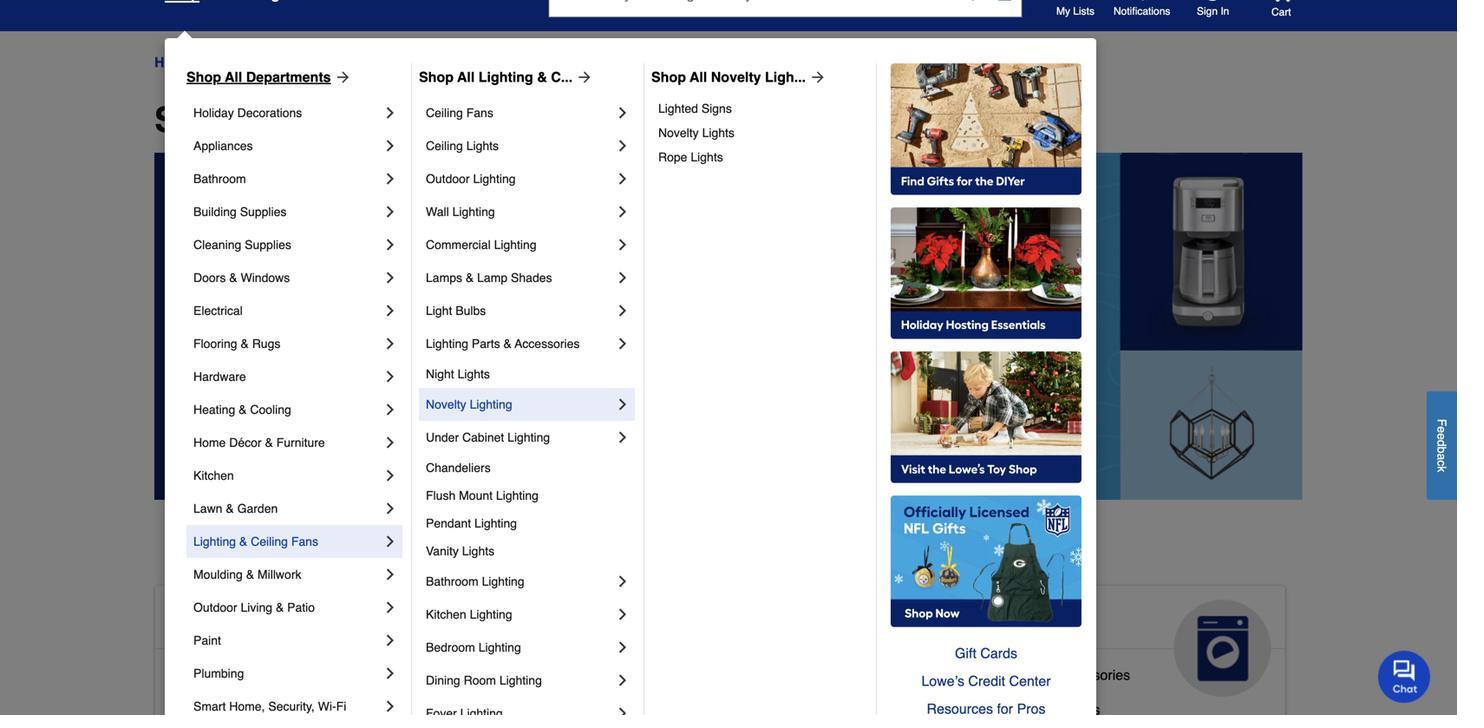 Task type: describe. For each thing, give the bounding box(es) containing it.
& right décor
[[265, 436, 273, 450]]

shop all novelty ligh... link
[[652, 67, 827, 88]]

all for shop all departments
[[225, 69, 242, 85]]

lights for ceiling lights
[[467, 139, 499, 153]]

lighting up under cabinet lighting
[[470, 397, 513, 411]]

livestock
[[556, 695, 614, 711]]

dining
[[426, 673, 461, 687]]

chevron right image for lighting parts & accessories
[[614, 335, 632, 352]]

home décor & furniture
[[194, 436, 325, 450]]

d
[[1436, 440, 1450, 446]]

moulding & millwork link
[[194, 558, 382, 591]]

cards
[[981, 645, 1018, 661]]

lowe's credit center link
[[891, 667, 1082, 695]]

0 horizontal spatial appliances
[[194, 139, 253, 153]]

lighting down bathroom lighting
[[470, 607, 513, 621]]

parts for appliance
[[1007, 667, 1040, 683]]

chevron right image for lamps & lamp shades
[[614, 269, 632, 286]]

camera image
[[997, 0, 1014, 3]]

wall
[[426, 205, 449, 219]]

shop all novelty ligh...
[[652, 69, 806, 85]]

arrow right image for shop all lighting & c...
[[573, 69, 594, 86]]

shop for shop all novelty ligh...
[[652, 69, 686, 85]]

furniture
[[277, 436, 325, 450]]

chevron right image for heating & cooling
[[382, 401, 399, 418]]

shop for shop all lighting & c...
[[419, 69, 454, 85]]

shop all lighting & c...
[[419, 69, 573, 85]]

& left lamp
[[466, 271, 474, 285]]

chevron right image for bathroom lighting
[[614, 573, 632, 590]]

chevron right image for kitchen lighting
[[614, 606, 632, 623]]

enjoy savings year-round. no matter what you're shopping for, find what you need at a great price. image
[[154, 153, 1303, 500]]

parts for lighting
[[472, 337, 500, 351]]

kitchen for kitchen
[[194, 469, 234, 483]]

chevron right image for cleaning supplies
[[382, 236, 399, 253]]

all for shop all departments
[[250, 100, 294, 140]]

k
[[1436, 466, 1450, 472]]

0 vertical spatial fans
[[467, 106, 494, 120]]

room
[[464, 673, 496, 687]]

credit
[[969, 673, 1006, 689]]

lighting up chandeliers link
[[508, 430, 550, 444]]

pendant
[[426, 516, 471, 530]]

lighting up lamps & lamp shades link
[[494, 238, 537, 252]]

lamps & lamp shades
[[426, 271, 552, 285]]

cart
[[1272, 6, 1292, 18]]

2 vertical spatial ceiling
[[251, 535, 288, 548]]

lamps & lamp shades link
[[426, 261, 614, 294]]

& left cooling at bottom left
[[239, 403, 247, 417]]

lighting up dining room lighting
[[479, 640, 521, 654]]

flooring & rugs link
[[194, 327, 382, 360]]

home link
[[154, 52, 193, 73]]

home for home décor & furniture
[[194, 436, 226, 450]]

heating & cooling
[[194, 403, 291, 417]]

lowe's credit center
[[922, 673, 1051, 689]]

holiday
[[194, 106, 234, 120]]

appliance
[[943, 667, 1004, 683]]

gift cards
[[955, 645, 1018, 661]]

chandeliers link
[[426, 454, 632, 482]]

vanity lights
[[426, 544, 495, 558]]

supplies for cleaning supplies
[[245, 238, 291, 252]]

novelty lighting
[[426, 397, 513, 411]]

outdoor living & patio link
[[194, 591, 382, 624]]

chevron right image for bedroom lighting
[[614, 639, 632, 656]]

& left millwork
[[246, 568, 254, 581]]

commercial lighting link
[[426, 228, 614, 261]]

bathroom link
[[194, 162, 382, 195]]

care
[[556, 634, 610, 662]]

animal & pet care link
[[542, 586, 899, 697]]

Search Query text field
[[550, 0, 944, 16]]

gift
[[955, 645, 977, 661]]

shades
[[511, 271, 552, 285]]

arrow right image
[[806, 69, 827, 86]]

bathroom lighting
[[426, 575, 525, 588]]

lists
[[1074, 5, 1095, 17]]

sign in
[[1198, 5, 1230, 17]]

accessible for accessible home
[[169, 607, 296, 634]]

chevron right image for electrical
[[382, 302, 399, 319]]

officially licensed n f l gifts. shop now. image
[[891, 496, 1082, 627]]

livestock supplies link
[[556, 691, 671, 715]]

lights for novelty lights
[[703, 126, 735, 140]]

bedroom
[[426, 640, 475, 654]]

chevron right image for plumbing
[[382, 665, 399, 682]]

heating
[[194, 403, 235, 417]]

chevron right image for ceiling lights
[[614, 137, 632, 154]]

chevron right image for novelty lighting
[[614, 396, 632, 413]]

accessible bathroom
[[169, 667, 300, 683]]

shop all lighting & c... link
[[419, 67, 594, 88]]

plumbing
[[194, 666, 244, 680]]

ceiling lights link
[[426, 129, 614, 162]]

2 vertical spatial home
[[303, 607, 370, 634]]

cabinet
[[463, 430, 504, 444]]

plumbing link
[[194, 657, 382, 690]]

heating & cooling link
[[194, 393, 382, 426]]

under cabinet lighting
[[426, 430, 550, 444]]

lighted signs link
[[659, 96, 864, 121]]

lamp
[[477, 271, 508, 285]]

cart button
[[1248, 0, 1293, 19]]

chevron right image for outdoor living & patio
[[382, 599, 399, 616]]

1 e from the top
[[1436, 426, 1450, 433]]

light bulbs link
[[426, 294, 614, 327]]

lowe's
[[922, 673, 965, 689]]

chevron right image for home décor & furniture
[[382, 434, 399, 451]]

novelty lighting link
[[426, 388, 614, 421]]

security,
[[268, 699, 315, 713]]

lighting down chandeliers link
[[496, 489, 539, 502]]

chevron right image for ceiling fans
[[614, 104, 632, 121]]

hardware
[[194, 370, 246, 384]]

lighting up moulding at the bottom of page
[[194, 535, 236, 548]]

notifications
[[1114, 5, 1171, 17]]

departments for shop
[[246, 69, 331, 85]]

chevron right image for wall lighting
[[614, 203, 632, 220]]

home,
[[229, 699, 265, 713]]

flush mount lighting
[[426, 489, 539, 502]]

rugs
[[252, 337, 281, 351]]

kitchen lighting link
[[426, 598, 614, 631]]

accessible home image
[[401, 600, 499, 697]]

lighting parts & accessories
[[426, 337, 580, 351]]

chevron right image for light bulbs
[[614, 302, 632, 319]]

lighting down bedroom lighting link
[[500, 673, 542, 687]]

0 vertical spatial novelty
[[711, 69, 762, 85]]

cleaning supplies
[[194, 238, 291, 252]]

garden
[[237, 502, 278, 515]]

pet
[[668, 607, 706, 634]]

paint link
[[194, 624, 382, 657]]

electrical link
[[194, 294, 382, 327]]

flush mount lighting link
[[426, 482, 632, 509]]

cleaning
[[194, 238, 241, 252]]

departments link
[[208, 52, 288, 73]]

patio
[[287, 601, 315, 614]]



Task type: locate. For each thing, give the bounding box(es) containing it.
departments up holiday decorations
[[208, 54, 288, 70]]

my
[[1057, 5, 1071, 17]]

0 horizontal spatial novelty
[[426, 397, 467, 411]]

arrow right image
[[331, 69, 352, 86], [573, 69, 594, 86]]

0 vertical spatial accessible
[[169, 607, 296, 634]]

light
[[426, 304, 452, 318]]

livestock supplies
[[556, 695, 671, 711]]

0 horizontal spatial parts
[[472, 337, 500, 351]]

supplies up 'windows'
[[245, 238, 291, 252]]

chevron right image for lighting & ceiling fans
[[382, 533, 399, 550]]

ceiling for ceiling lights
[[426, 139, 463, 153]]

shop all departments link
[[187, 67, 352, 88]]

bathroom for bathroom
[[194, 172, 246, 186]]

kitchen link
[[194, 459, 382, 492]]

1 vertical spatial accessories
[[1056, 667, 1131, 683]]

all up holiday decorations
[[225, 69, 242, 85]]

lights up 'novelty lighting'
[[458, 367, 490, 381]]

appliance parts & accessories link
[[943, 663, 1131, 698]]

arrow right image for shop all departments
[[331, 69, 352, 86]]

parts down bulbs
[[472, 337, 500, 351]]

shop up holiday at the top left
[[187, 69, 221, 85]]

ceiling fans
[[426, 106, 494, 120]]

1 arrow right image from the left
[[331, 69, 352, 86]]

arrow right image inside shop all departments link
[[331, 69, 352, 86]]

1 horizontal spatial parts
[[1007, 667, 1040, 683]]

center
[[1010, 673, 1051, 689]]

outdoor down moulding at the bottom of page
[[194, 601, 237, 614]]

parts down "cards"
[[1007, 667, 1040, 683]]

chevron right image for outdoor lighting
[[614, 170, 632, 187]]

all for shop all lighting & c...
[[457, 69, 475, 85]]

ligh...
[[765, 69, 806, 85]]

supplies right livestock
[[618, 695, 671, 711]]

lighting up night
[[426, 337, 469, 351]]

0 vertical spatial home
[[154, 54, 193, 70]]

bedroom lighting link
[[426, 631, 614, 664]]

accessories inside appliance parts & accessories link
[[1056, 667, 1131, 683]]

commercial lighting
[[426, 238, 537, 252]]

bathroom for bathroom lighting
[[426, 575, 479, 588]]

None search field
[[549, 0, 1023, 33]]

bathroom up smart home, security, wi-fi at the bottom of page
[[239, 667, 300, 683]]

1 horizontal spatial accessories
[[1056, 667, 1131, 683]]

3 shop from the left
[[652, 69, 686, 85]]

e up b at the right bottom
[[1436, 433, 1450, 440]]

parts
[[472, 337, 500, 351], [1007, 667, 1040, 683]]

chevron right image for kitchen
[[382, 467, 399, 484]]

1 vertical spatial bathroom
[[426, 575, 479, 588]]

ceiling up millwork
[[251, 535, 288, 548]]

accessible bathroom link
[[169, 663, 300, 698]]

0 horizontal spatial accessories
[[515, 337, 580, 351]]

1 accessible from the top
[[169, 607, 296, 634]]

chevron right image for bathroom
[[382, 170, 399, 187]]

windows
[[241, 271, 290, 285]]

doors & windows link
[[194, 261, 382, 294]]

all up lighted signs
[[690, 69, 708, 85]]

fans
[[467, 106, 494, 120], [291, 535, 318, 548]]

supplies
[[240, 205, 287, 219], [245, 238, 291, 252], [618, 695, 671, 711]]

1 horizontal spatial shop
[[419, 69, 454, 85]]

0 vertical spatial supplies
[[240, 205, 287, 219]]

novelty up the signs
[[711, 69, 762, 85]]

2 vertical spatial bathroom
[[239, 667, 300, 683]]

& right 'credit' on the right of page
[[1044, 667, 1053, 683]]

bathroom up building
[[194, 172, 246, 186]]

fans up moulding & millwork link at bottom left
[[291, 535, 318, 548]]

bathroom lighting link
[[426, 565, 614, 598]]

fans up ceiling lights
[[467, 106, 494, 120]]

0 horizontal spatial fans
[[291, 535, 318, 548]]

f e e d b a c k button
[[1428, 391, 1458, 500]]

departments up holiday decorations link
[[246, 69, 331, 85]]

2 vertical spatial novelty
[[426, 397, 467, 411]]

1 vertical spatial appliances link
[[929, 586, 1286, 697]]

ceiling up ceiling lights
[[426, 106, 463, 120]]

0 horizontal spatial arrow right image
[[331, 69, 352, 86]]

accessible up smart
[[169, 667, 236, 683]]

under cabinet lighting link
[[426, 421, 614, 454]]

e up d
[[1436, 426, 1450, 433]]

rope
[[659, 150, 688, 164]]

0 vertical spatial accessories
[[515, 337, 580, 351]]

kitchen lighting
[[426, 607, 513, 621]]

accessories inside "lighting parts & accessories" link
[[515, 337, 580, 351]]

lighting down flush mount lighting
[[475, 516, 517, 530]]

lights for rope lights
[[691, 150, 724, 164]]

1 horizontal spatial novelty
[[659, 126, 699, 140]]

holiday decorations link
[[194, 96, 382, 129]]

chevron right image for commercial lighting
[[614, 236, 632, 253]]

ceiling for ceiling fans
[[426, 106, 463, 120]]

appliances down holiday at the top left
[[194, 139, 253, 153]]

shop up ceiling fans
[[419, 69, 454, 85]]

shop
[[187, 69, 221, 85], [419, 69, 454, 85], [652, 69, 686, 85]]

lighting parts & accessories link
[[426, 327, 614, 360]]

building supplies link
[[194, 195, 382, 228]]

supplies for livestock supplies
[[618, 695, 671, 711]]

& left rugs
[[241, 337, 249, 351]]

chevron right image for holiday decorations
[[382, 104, 399, 121]]

1 vertical spatial supplies
[[245, 238, 291, 252]]

wall lighting
[[426, 205, 495, 219]]

1 vertical spatial parts
[[1007, 667, 1040, 683]]

accessories
[[515, 337, 580, 351], [1056, 667, 1131, 683]]

commercial
[[426, 238, 491, 252]]

chevron right image for doors & windows
[[382, 269, 399, 286]]

chevron right image for smart home, security, wi-fi
[[382, 698, 399, 715]]

lighted signs
[[659, 102, 732, 115]]

2 horizontal spatial home
[[303, 607, 370, 634]]

departments up outdoor lighting on the top left of the page
[[304, 100, 516, 140]]

arrow right image inside shop all lighting & c... link
[[573, 69, 594, 86]]

shop for shop all departments
[[187, 69, 221, 85]]

my lists
[[1057, 5, 1095, 17]]

chevron right image for flooring & rugs
[[382, 335, 399, 352]]

wall lighting link
[[426, 195, 614, 228]]

shop all departments
[[154, 100, 516, 140]]

living
[[241, 601, 273, 614]]

bathroom down 'vanity lights'
[[426, 575, 479, 588]]

supplies for building supplies
[[240, 205, 287, 219]]

lighting up the kitchen lighting link
[[482, 575, 525, 588]]

dining room lighting
[[426, 673, 542, 687]]

c
[[1436, 460, 1450, 466]]

moulding & millwork
[[194, 568, 302, 581]]

1 horizontal spatial appliances link
[[929, 586, 1286, 697]]

outdoor for outdoor lighting
[[426, 172, 470, 186]]

mount
[[459, 489, 493, 502]]

chevron right image for paint
[[382, 632, 399, 649]]

visit the lowe's toy shop. image
[[891, 351, 1082, 483]]

holiday hosting essentials. image
[[891, 207, 1082, 339]]

fi
[[336, 699, 347, 713]]

find gifts for the diyer. image
[[891, 63, 1082, 195]]

smart home, security, wi-fi
[[194, 699, 347, 713]]

0 vertical spatial bathroom
[[194, 172, 246, 186]]

2 shop from the left
[[419, 69, 454, 85]]

0 vertical spatial ceiling
[[426, 106, 463, 120]]

1 vertical spatial home
[[194, 436, 226, 450]]

0 horizontal spatial outdoor
[[194, 601, 237, 614]]

wi-
[[318, 699, 336, 713]]

1 vertical spatial appliances
[[943, 607, 1072, 634]]

lighting up wall lighting link
[[473, 172, 516, 186]]

chat invite button image
[[1379, 650, 1432, 703]]

2 e from the top
[[1436, 433, 1450, 440]]

chevron right image for under cabinet lighting
[[614, 429, 632, 446]]

accessories up night lights link on the bottom of page
[[515, 337, 580, 351]]

chevron right image for hardware
[[382, 368, 399, 385]]

kitchen
[[194, 469, 234, 483], [426, 607, 467, 621]]

novelty lights link
[[659, 121, 864, 145]]

night lights
[[426, 367, 490, 381]]

1 horizontal spatial home
[[194, 436, 226, 450]]

& left the patio
[[276, 601, 284, 614]]

lights up outdoor lighting on the top left of the page
[[467, 139, 499, 153]]

1 vertical spatial outdoor
[[194, 601, 237, 614]]

appliances image
[[1175, 600, 1272, 697]]

chevron right image for lawn & garden
[[382, 500, 399, 517]]

decorations
[[237, 106, 302, 120]]

animal & pet care image
[[788, 600, 885, 697]]

2 arrow right image from the left
[[573, 69, 594, 86]]

accessible for accessible bathroom
[[169, 667, 236, 683]]

accessories for appliance parts & accessories
[[1056, 667, 1131, 683]]

vanity
[[426, 544, 459, 558]]

accessible down moulding at the bottom of page
[[169, 607, 296, 634]]

ceiling
[[426, 106, 463, 120], [426, 139, 463, 153], [251, 535, 288, 548]]

hardware link
[[194, 360, 382, 393]]

cleaning supplies link
[[194, 228, 382, 261]]

0 horizontal spatial appliances link
[[194, 129, 382, 162]]

departments for shop
[[304, 100, 516, 140]]

building supplies
[[194, 205, 287, 219]]

novelty down night
[[426, 397, 467, 411]]

chevron right image for building supplies
[[382, 203, 399, 220]]

doors
[[194, 271, 226, 285]]

shop up 'lighted'
[[652, 69, 686, 85]]

arrow right image up ceiling fans link
[[573, 69, 594, 86]]

1 horizontal spatial arrow right image
[[573, 69, 594, 86]]

outdoor lighting link
[[426, 162, 614, 195]]

e
[[1436, 426, 1450, 433], [1436, 433, 1450, 440]]

ceiling down ceiling fans
[[426, 139, 463, 153]]

kitchen for kitchen lighting
[[426, 607, 467, 621]]

& down "light bulbs" link
[[504, 337, 512, 351]]

all down shop all departments link
[[250, 100, 294, 140]]

pendant lighting link
[[426, 509, 632, 537]]

1 horizontal spatial appliances
[[943, 607, 1072, 634]]

1 vertical spatial fans
[[291, 535, 318, 548]]

supplies up cleaning supplies
[[240, 205, 287, 219]]

0 vertical spatial outdoor
[[426, 172, 470, 186]]

chevron right image
[[614, 104, 632, 121], [382, 137, 399, 154], [614, 137, 632, 154], [382, 269, 399, 286], [382, 302, 399, 319], [614, 302, 632, 319], [382, 335, 399, 352], [382, 368, 399, 385], [614, 396, 632, 413], [614, 429, 632, 446], [382, 434, 399, 451], [382, 467, 399, 484], [614, 573, 632, 590], [614, 606, 632, 623], [382, 698, 399, 715]]

kitchen up "lawn"
[[194, 469, 234, 483]]

ceiling fans link
[[426, 96, 614, 129]]

novelty for lighting
[[426, 397, 467, 411]]

2 vertical spatial supplies
[[618, 695, 671, 711]]

home for home
[[154, 54, 193, 70]]

& inside animal & pet care
[[644, 607, 661, 634]]

1 vertical spatial kitchen
[[426, 607, 467, 621]]

shop
[[154, 100, 241, 140]]

accessible home
[[169, 607, 370, 634]]

&
[[537, 69, 547, 85], [229, 271, 237, 285], [466, 271, 474, 285], [241, 337, 249, 351], [504, 337, 512, 351], [239, 403, 247, 417], [265, 436, 273, 450], [226, 502, 234, 515], [239, 535, 248, 548], [246, 568, 254, 581], [276, 601, 284, 614], [644, 607, 661, 634], [1044, 667, 1053, 683]]

1 vertical spatial novelty
[[659, 126, 699, 140]]

outdoor living & patio
[[194, 601, 315, 614]]

2 horizontal spatial novelty
[[711, 69, 762, 85]]

lights down pendant lighting
[[462, 544, 495, 558]]

1 horizontal spatial fans
[[467, 106, 494, 120]]

building
[[194, 205, 237, 219]]

night lights link
[[426, 360, 632, 388]]

outdoor for outdoor living & patio
[[194, 601, 237, 614]]

& left 'c...'
[[537, 69, 547, 85]]

novelty
[[711, 69, 762, 85], [659, 126, 699, 140], [426, 397, 467, 411]]

all
[[225, 69, 242, 85], [457, 69, 475, 85], [690, 69, 708, 85], [250, 100, 294, 140]]

chevron right image
[[382, 104, 399, 121], [382, 170, 399, 187], [614, 170, 632, 187], [382, 203, 399, 220], [614, 203, 632, 220], [382, 236, 399, 253], [614, 236, 632, 253], [614, 269, 632, 286], [614, 335, 632, 352], [382, 401, 399, 418], [382, 500, 399, 517], [382, 533, 399, 550], [382, 566, 399, 583], [382, 599, 399, 616], [382, 632, 399, 649], [614, 639, 632, 656], [382, 665, 399, 682], [614, 672, 632, 689], [614, 705, 632, 715]]

bulbs
[[456, 304, 486, 318]]

1 horizontal spatial kitchen
[[426, 607, 467, 621]]

0 vertical spatial appliances link
[[194, 129, 382, 162]]

lights down the signs
[[703, 126, 735, 140]]

lighting & ceiling fans
[[194, 535, 318, 548]]

1 shop from the left
[[187, 69, 221, 85]]

novelty for lights
[[659, 126, 699, 140]]

novelty lights
[[659, 126, 735, 140]]

& up moulding & millwork
[[239, 535, 248, 548]]

vanity lights link
[[426, 537, 632, 565]]

appliance parts & accessories
[[943, 667, 1131, 683]]

shop all departments
[[187, 69, 331, 85]]

under
[[426, 430, 459, 444]]

appliances
[[194, 139, 253, 153], [943, 607, 1072, 634]]

novelty down 'lighted'
[[659, 126, 699, 140]]

pendant lighting
[[426, 516, 517, 530]]

lighting up ceiling fans link
[[479, 69, 534, 85]]

0 vertical spatial kitchen
[[194, 469, 234, 483]]

1 horizontal spatial outdoor
[[426, 172, 470, 186]]

accessories right center
[[1056, 667, 1131, 683]]

& right doors
[[229, 271, 237, 285]]

lights
[[703, 126, 735, 140], [467, 139, 499, 153], [691, 150, 724, 164], [458, 367, 490, 381], [462, 544, 495, 558]]

2 accessible from the top
[[169, 667, 236, 683]]

chevron right image for dining room lighting
[[614, 672, 632, 689]]

0 horizontal spatial home
[[154, 54, 193, 70]]

chevron right image for moulding & millwork
[[382, 566, 399, 583]]

& left pet
[[644, 607, 661, 634]]

0 horizontal spatial shop
[[187, 69, 221, 85]]

lighting down outdoor lighting on the top left of the page
[[453, 205, 495, 219]]

1 vertical spatial accessible
[[169, 667, 236, 683]]

arrow right image up shop all departments
[[331, 69, 352, 86]]

accessories for lighting parts & accessories
[[515, 337, 580, 351]]

lights down novelty lights
[[691, 150, 724, 164]]

0 vertical spatial appliances
[[194, 139, 253, 153]]

night
[[426, 367, 454, 381]]

smart home, security, wi-fi link
[[194, 690, 382, 715]]

appliances up "cards"
[[943, 607, 1072, 634]]

holiday decorations
[[194, 106, 302, 120]]

flooring
[[194, 337, 237, 351]]

lights for night lights
[[458, 367, 490, 381]]

lighting
[[479, 69, 534, 85], [473, 172, 516, 186], [453, 205, 495, 219], [494, 238, 537, 252], [426, 337, 469, 351], [470, 397, 513, 411], [508, 430, 550, 444], [496, 489, 539, 502], [475, 516, 517, 530], [194, 535, 236, 548], [482, 575, 525, 588], [470, 607, 513, 621], [479, 640, 521, 654], [500, 673, 542, 687]]

& right "lawn"
[[226, 502, 234, 515]]

kitchen up bedroom
[[426, 607, 467, 621]]

0 vertical spatial parts
[[472, 337, 500, 351]]

lawn
[[194, 502, 223, 515]]

1 vertical spatial ceiling
[[426, 139, 463, 153]]

outdoor up wall
[[426, 172, 470, 186]]

all for shop all novelty ligh...
[[690, 69, 708, 85]]

0 horizontal spatial kitchen
[[194, 469, 234, 483]]

2 horizontal spatial shop
[[652, 69, 686, 85]]

lights for vanity lights
[[462, 544, 495, 558]]

chevron right image for appliances
[[382, 137, 399, 154]]

all up ceiling fans
[[457, 69, 475, 85]]



Task type: vqa. For each thing, say whether or not it's contained in the screenshot.
Lighting & Ceiling Fans's chevron right icon
yes



